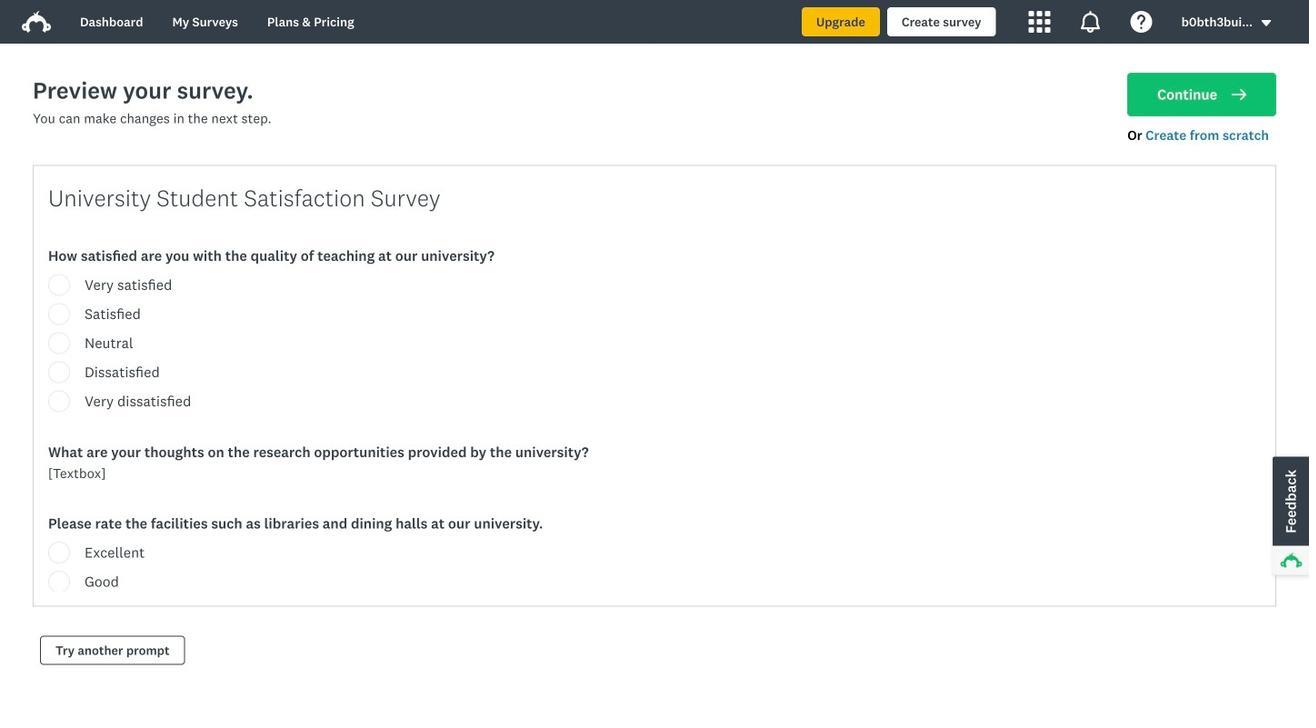 Task type: describe. For each thing, give the bounding box(es) containing it.
notification center icon image
[[1080, 11, 1102, 33]]

2 brand logo image from the top
[[22, 11, 51, 33]]



Task type: vqa. For each thing, say whether or not it's contained in the screenshot.
Dropdown arrow icon
yes



Task type: locate. For each thing, give the bounding box(es) containing it.
products icon image
[[1029, 11, 1051, 33], [1029, 11, 1051, 33]]

1 brand logo image from the top
[[22, 7, 51, 36]]

help icon image
[[1131, 11, 1153, 33]]

dropdown arrow icon image
[[1261, 17, 1273, 30], [1262, 20, 1272, 26]]

brand logo image
[[22, 7, 51, 36], [22, 11, 51, 33]]



